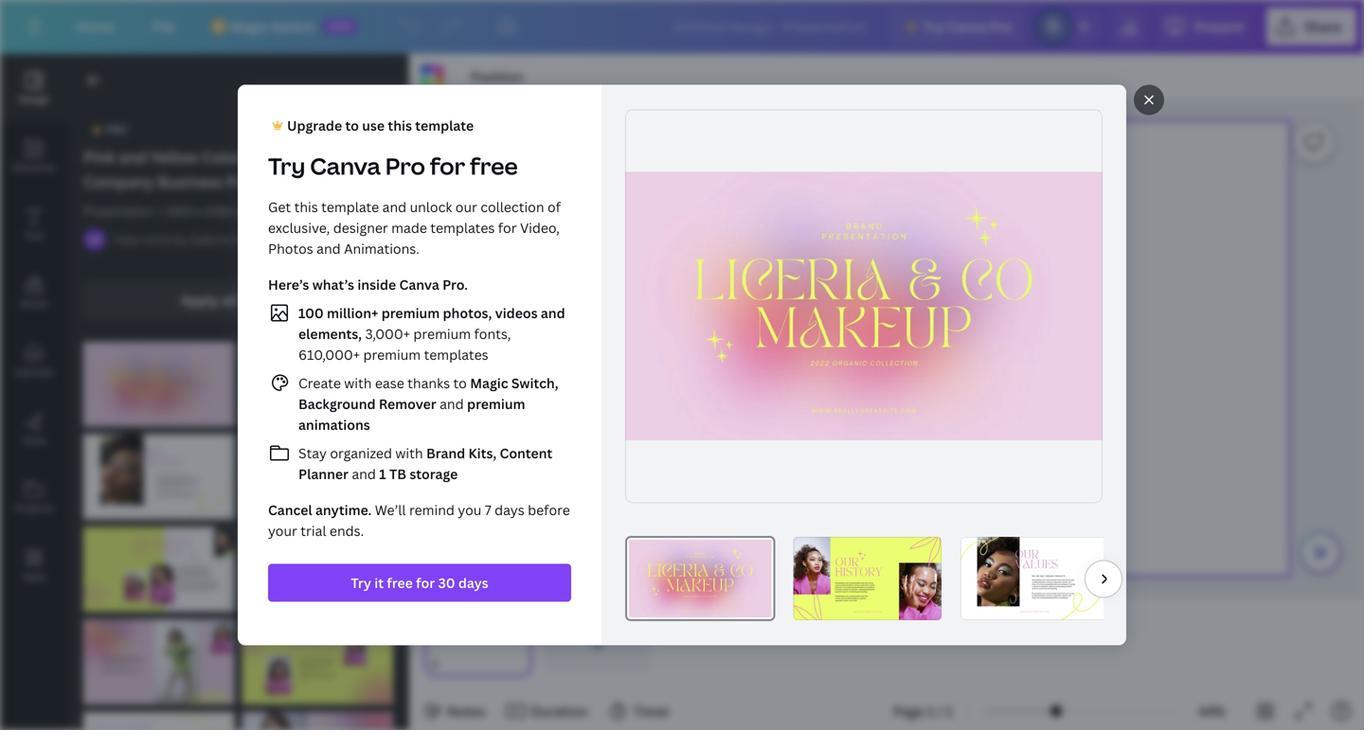 Task type: locate. For each thing, give the bounding box(es) containing it.
premium inside premium animations
[[467, 395, 525, 413]]

this right use
[[388, 117, 412, 135]]

1
[[379, 465, 386, 483], [927, 702, 934, 720], [946, 702, 953, 720]]

view more by salbine b. | salsal design
[[114, 232, 325, 247]]

1 for tb
[[379, 465, 386, 483]]

premium down 3,000+
[[363, 346, 421, 364]]

anytime.
[[315, 501, 372, 519]]

to left use
[[345, 117, 359, 135]]

and inside 100 million+ premium photos, videos and elements,
[[541, 304, 565, 322]]

0 horizontal spatial brand
[[20, 297, 48, 310]]

0 vertical spatial presentation
[[226, 171, 321, 192]]

made
[[391, 219, 427, 237]]

1 vertical spatial days
[[458, 574, 488, 592]]

design right salsal
[[288, 232, 325, 247]]

switch
[[272, 18, 315, 36]]

this
[[388, 117, 412, 135], [294, 198, 318, 216]]

premium down switch,
[[467, 395, 525, 413]]

days
[[495, 501, 524, 519], [458, 574, 488, 592]]

magic switch
[[230, 18, 315, 36]]

2 image
[[960, 537, 1109, 620]]

1 vertical spatial pro
[[385, 151, 425, 181]]

days inside button
[[458, 574, 488, 592]]

1 horizontal spatial pro
[[990, 18, 1012, 36]]

1 horizontal spatial canva
[[399, 276, 439, 294]]

to right thanks
[[453, 374, 467, 392]]

here's what's inside canva pro.
[[268, 276, 468, 294]]

pink and yellow colorful makeup company business presentation image
[[625, 172, 1103, 440], [83, 342, 234, 427], [242, 342, 393, 427], [83, 435, 234, 519], [242, 435, 393, 519], [83, 527, 234, 612], [242, 527, 393, 612], [83, 620, 234, 705], [242, 620, 393, 705], [83, 712, 234, 730], [242, 712, 393, 730]]

of
[[547, 198, 561, 216]]

canva assistant image
[[1309, 542, 1332, 565]]

1 vertical spatial templates
[[424, 346, 488, 364]]

0 vertical spatial templates
[[430, 219, 495, 237]]

uploads button
[[0, 327, 68, 395]]

thanks
[[407, 374, 450, 392]]

ease
[[375, 374, 404, 392]]

template inside get this template and unlock our collection of exclusive, designer made templates for video, photos and animations.
[[321, 198, 379, 216]]

1 horizontal spatial to
[[453, 374, 467, 392]]

2 vertical spatial try
[[351, 574, 371, 592]]

templates up thanks
[[424, 346, 488, 364]]

here's
[[268, 276, 309, 294]]

pages
[[258, 291, 296, 309]]

1 vertical spatial canva
[[310, 151, 381, 181]]

list containing 100 million+ premium photos, videos and elements,
[[268, 302, 571, 485]]

1 vertical spatial template
[[321, 198, 379, 216]]

for for 30
[[416, 574, 435, 592]]

0 vertical spatial to
[[345, 117, 359, 135]]

1 left "/"
[[927, 702, 934, 720]]

0 horizontal spatial design
[[18, 93, 50, 106]]

with up and 1 tb storage
[[395, 444, 423, 462]]

try inside button
[[351, 574, 371, 592]]

magic left switch
[[230, 18, 269, 36]]

0 vertical spatial template
[[415, 117, 474, 135]]

try for try canva pro
[[923, 18, 944, 36]]

2 horizontal spatial canva
[[947, 18, 987, 36]]

magic
[[230, 18, 269, 36], [470, 374, 508, 392]]

for up unlock on the top left of page
[[430, 151, 465, 181]]

presentation
[[226, 171, 321, 192], [83, 203, 154, 219]]

0 horizontal spatial 1
[[379, 465, 386, 483]]

yellow
[[150, 147, 198, 167]]

0 vertical spatial try
[[923, 18, 944, 36]]

1 horizontal spatial days
[[495, 501, 524, 519]]

1 horizontal spatial try
[[351, 574, 371, 592]]

and up company
[[119, 147, 147, 167]]

1 for /
[[927, 702, 934, 720]]

0 horizontal spatial try
[[268, 151, 305, 181]]

design inside button
[[288, 232, 325, 247]]

brand inside button
[[20, 297, 48, 310]]

free right it
[[387, 574, 413, 592]]

elements button
[[0, 122, 68, 190]]

and inside pink and yellow colorful makeup company business presentation
[[119, 147, 147, 167]]

free up collection
[[470, 151, 518, 181]]

and right "videos"
[[541, 304, 565, 322]]

try inside "button"
[[923, 18, 944, 36]]

1 vertical spatial to
[[453, 374, 467, 392]]

0 horizontal spatial days
[[458, 574, 488, 592]]

0 horizontal spatial with
[[344, 374, 372, 392]]

magic inside the "magic switch, background remover"
[[470, 374, 508, 392]]

organized
[[330, 444, 392, 462]]

magic for switch
[[230, 18, 269, 36]]

1 horizontal spatial 1
[[927, 702, 934, 720]]

content
[[500, 444, 552, 462]]

1 right "/"
[[946, 702, 953, 720]]

1 vertical spatial with
[[395, 444, 423, 462]]

days right 30
[[458, 574, 488, 592]]

salbine b. | salsal design image
[[83, 228, 106, 251]]

try for try canva pro for free
[[268, 151, 305, 181]]

apps button
[[0, 531, 68, 600]]

apps
[[22, 570, 46, 583]]

pro.
[[442, 276, 468, 294]]

pro
[[106, 123, 128, 136]]

1 vertical spatial design
[[288, 232, 325, 247]]

premium up 3,000+
[[381, 304, 440, 322]]

free
[[470, 151, 518, 181], [387, 574, 413, 592]]

page
[[893, 702, 924, 720]]

for inside button
[[416, 574, 435, 592]]

video,
[[520, 219, 560, 237]]

home link
[[61, 8, 130, 45]]

0 vertical spatial this
[[388, 117, 412, 135]]

0 horizontal spatial template
[[321, 198, 379, 216]]

and
[[119, 147, 147, 167], [382, 198, 406, 216], [317, 240, 341, 258], [541, 304, 565, 322], [436, 395, 467, 413], [352, 465, 376, 483]]

for left 30
[[416, 574, 435, 592]]

and down stay organized with
[[352, 465, 376, 483]]

1 horizontal spatial presentation
[[226, 171, 321, 192]]

2 horizontal spatial try
[[923, 18, 944, 36]]

fonts,
[[474, 325, 511, 343]]

1 left tb
[[379, 465, 386, 483]]

magic left switch,
[[470, 374, 508, 392]]

draw button
[[0, 395, 68, 463]]

photos
[[268, 240, 313, 258]]

and up made
[[382, 198, 406, 216]]

1 horizontal spatial brand
[[426, 444, 465, 462]]

2 horizontal spatial 1
[[946, 702, 953, 720]]

collection
[[480, 198, 544, 216]]

brand inside brand kits, content planner
[[426, 444, 465, 462]]

for down collection
[[498, 219, 517, 237]]

brand up the storage
[[426, 444, 465, 462]]

0 horizontal spatial magic
[[230, 18, 269, 36]]

days inside we'll remind you 7 days before your trial ends.
[[495, 501, 524, 519]]

templates down our
[[430, 219, 495, 237]]

0 vertical spatial brand
[[20, 297, 48, 310]]

home
[[76, 18, 114, 36]]

1080
[[204, 203, 233, 219]]

0 horizontal spatial free
[[387, 574, 413, 592]]

pro inside "button"
[[990, 18, 1012, 36]]

2 vertical spatial for
[[416, 574, 435, 592]]

magic inside main menu bar
[[230, 18, 269, 36]]

1 horizontal spatial this
[[388, 117, 412, 135]]

premium
[[381, 304, 440, 322], [413, 325, 471, 343], [363, 346, 421, 364], [467, 395, 525, 413]]

1 vertical spatial try
[[268, 151, 305, 181]]

0 vertical spatial pro
[[990, 18, 1012, 36]]

canva inside "button"
[[947, 18, 987, 36]]

duration
[[531, 702, 588, 720]]

0 horizontal spatial pro
[[385, 151, 425, 181]]

for for free
[[430, 151, 465, 181]]

try
[[923, 18, 944, 36], [268, 151, 305, 181], [351, 574, 371, 592]]

this up exclusive,
[[294, 198, 318, 216]]

0 vertical spatial canva
[[947, 18, 987, 36]]

design up elements button
[[18, 93, 50, 106]]

1 vertical spatial for
[[498, 219, 517, 237]]

brand up uploads button
[[20, 297, 48, 310]]

unlock
[[410, 198, 452, 216]]

2 vertical spatial canva
[[399, 276, 439, 294]]

0 vertical spatial for
[[430, 151, 465, 181]]

1 horizontal spatial magic
[[470, 374, 508, 392]]

1 horizontal spatial design
[[288, 232, 325, 247]]

1920 x 1080 px
[[166, 203, 248, 219]]

free inside button
[[387, 574, 413, 592]]

1 vertical spatial free
[[387, 574, 413, 592]]

cancel anytime.
[[268, 501, 372, 519]]

design
[[18, 93, 50, 106], [288, 232, 325, 247]]

for
[[430, 151, 465, 181], [498, 219, 517, 237], [416, 574, 435, 592]]

1 vertical spatial this
[[294, 198, 318, 216]]

premium animations
[[298, 395, 525, 434]]

/
[[937, 702, 943, 720]]

days right 7 on the bottom left
[[495, 501, 524, 519]]

makeup
[[266, 147, 324, 167]]

get
[[268, 198, 291, 216]]

1 vertical spatial brand
[[426, 444, 465, 462]]

presentation down company
[[83, 203, 154, 219]]

list
[[268, 302, 571, 485]]

exclusive,
[[268, 219, 330, 237]]

projects
[[15, 502, 53, 515]]

3,000+ premium fonts, 610,000+ premium templates
[[298, 325, 511, 364]]

presentation up get
[[226, 171, 321, 192]]

0 vertical spatial design
[[18, 93, 50, 106]]

view more by salbine b. | salsal design button
[[114, 230, 325, 249]]

with up the background
[[344, 374, 372, 392]]

template up try canva pro for free
[[415, 117, 474, 135]]

draw
[[22, 434, 46, 447]]

0 vertical spatial free
[[470, 151, 518, 181]]

0 vertical spatial magic
[[230, 18, 269, 36]]

pro for try canva pro
[[990, 18, 1012, 36]]

0 horizontal spatial canva
[[310, 151, 381, 181]]

0 vertical spatial days
[[495, 501, 524, 519]]

1 vertical spatial magic
[[470, 374, 508, 392]]

7
[[485, 501, 491, 519]]

0 horizontal spatial to
[[345, 117, 359, 135]]

brand for brand
[[20, 297, 48, 310]]

side panel tab list
[[0, 54, 68, 600]]

|
[[247, 232, 250, 247]]

0 horizontal spatial this
[[294, 198, 318, 216]]

pro
[[990, 18, 1012, 36], [385, 151, 425, 181]]

designer
[[333, 219, 388, 237]]

0 horizontal spatial presentation
[[83, 203, 154, 219]]

and down thanks
[[436, 395, 467, 413]]

template up designer
[[321, 198, 379, 216]]

notes
[[447, 702, 485, 720]]

animations.
[[344, 240, 419, 258]]



Task type: describe. For each thing, give the bounding box(es) containing it.
kits,
[[468, 444, 497, 462]]

business
[[158, 171, 223, 192]]

projects button
[[0, 463, 68, 531]]

Design title text field
[[658, 8, 883, 45]]

animations
[[298, 416, 370, 434]]

stay organized with
[[298, 444, 426, 462]]

use
[[362, 117, 385, 135]]

get this template and unlock our collection of exclusive, designer made templates for video, photos and animations.
[[268, 198, 561, 258]]

page 1 image
[[424, 613, 532, 673]]

pro for try canva pro for free
[[385, 151, 425, 181]]

Page title text field
[[446, 655, 454, 673]]

apply
[[181, 291, 219, 309]]

brand button
[[0, 259, 68, 327]]

design button
[[0, 54, 68, 122]]

notes button
[[417, 696, 493, 727]]

for inside get this template and unlock our collection of exclusive, designer made templates for video, photos and animations.
[[498, 219, 517, 237]]

timer button
[[603, 696, 678, 727]]

inside
[[357, 276, 396, 294]]

0 image
[[626, 537, 774, 620]]

100
[[298, 304, 324, 322]]

610,000+
[[298, 346, 360, 364]]

hide image
[[408, 347, 421, 438]]

timer
[[633, 702, 670, 720]]

elements,
[[298, 325, 362, 343]]

photos,
[[443, 304, 492, 322]]

remind
[[409, 501, 455, 519]]

canva for try canva pro
[[947, 18, 987, 36]]

1 horizontal spatial free
[[470, 151, 518, 181]]

text
[[25, 229, 44, 242]]

it
[[374, 574, 384, 592]]

salsal
[[253, 232, 285, 247]]

1920
[[166, 203, 193, 219]]

colorful
[[202, 147, 262, 167]]

create
[[298, 374, 341, 392]]

upgrade to use this template
[[287, 117, 474, 135]]

1 vertical spatial presentation
[[83, 203, 154, 219]]

elements
[[13, 161, 56, 174]]

premium inside 100 million+ premium photos, videos and elements,
[[381, 304, 440, 322]]

100 million+ premium photos, videos and elements,
[[298, 304, 565, 343]]

and 1 tb storage
[[349, 465, 458, 483]]

background
[[298, 395, 376, 413]]

more
[[142, 232, 171, 247]]

we'll
[[375, 501, 406, 519]]

x
[[196, 203, 201, 219]]

stay
[[298, 444, 327, 462]]

remover
[[379, 395, 436, 413]]

tb
[[389, 465, 406, 483]]

try for try it free for 30 days
[[351, 574, 371, 592]]

try canva pro
[[923, 18, 1012, 36]]

30
[[438, 574, 455, 592]]

salbine b. | salsal design element
[[83, 228, 106, 251]]

create with ease thanks to
[[298, 374, 470, 392]]

premium down photos,
[[413, 325, 471, 343]]

0 vertical spatial with
[[344, 374, 372, 392]]

ends.
[[330, 522, 364, 540]]

design inside button
[[18, 93, 50, 106]]

upgrade
[[287, 117, 342, 135]]

1 horizontal spatial template
[[415, 117, 474, 135]]

company
[[83, 171, 154, 192]]

3,000+
[[365, 325, 410, 343]]

brand for brand kits, content planner
[[426, 444, 465, 462]]

magic for switch,
[[470, 374, 508, 392]]

templates inside 3,000+ premium fonts, 610,000+ premium templates
[[424, 346, 488, 364]]

main menu bar
[[0, 0, 1364, 54]]

try it free for 30 days button
[[268, 564, 571, 602]]

by
[[174, 232, 187, 247]]

apply all 11 pages
[[181, 291, 296, 309]]

this inside get this template and unlock our collection of exclusive, designer made templates for video, photos and animations.
[[294, 198, 318, 216]]

all
[[222, 291, 238, 309]]

you
[[458, 501, 482, 519]]

uploads
[[15, 366, 53, 378]]

new
[[328, 20, 352, 33]]

b.
[[233, 232, 244, 247]]

pink and yellow colorful makeup company business presentation
[[83, 147, 324, 192]]

templates inside get this template and unlock our collection of exclusive, designer made templates for video, photos and animations.
[[430, 219, 495, 237]]

page 1 / 1
[[893, 702, 953, 720]]

apply all 11 pages button
[[83, 281, 393, 319]]

million+
[[327, 304, 378, 322]]

and down exclusive,
[[317, 240, 341, 258]]

1 image
[[793, 537, 941, 620]]

brand kits, content planner
[[298, 444, 552, 483]]

switch,
[[511, 374, 558, 392]]

presentation inside pink and yellow colorful makeup company business presentation
[[226, 171, 321, 192]]

try canva pro button
[[891, 8, 1027, 45]]

cancel
[[268, 501, 312, 519]]

1 horizontal spatial with
[[395, 444, 423, 462]]

our
[[455, 198, 477, 216]]

to inside list
[[453, 374, 467, 392]]

salbine
[[190, 232, 231, 247]]

canva for try canva pro for free
[[310, 151, 381, 181]]

your
[[268, 522, 297, 540]]

magic switch, background remover
[[298, 374, 558, 413]]

11
[[241, 291, 255, 309]]

view
[[114, 232, 140, 247]]

duration button
[[501, 696, 595, 727]]

what's
[[312, 276, 354, 294]]

planner
[[298, 465, 349, 483]]

storage
[[410, 465, 458, 483]]

trial
[[301, 522, 326, 540]]

px
[[235, 203, 248, 219]]

hide pages image
[[841, 584, 932, 600]]

text button
[[0, 190, 68, 259]]



Task type: vqa. For each thing, say whether or not it's contained in the screenshot.
group
no



